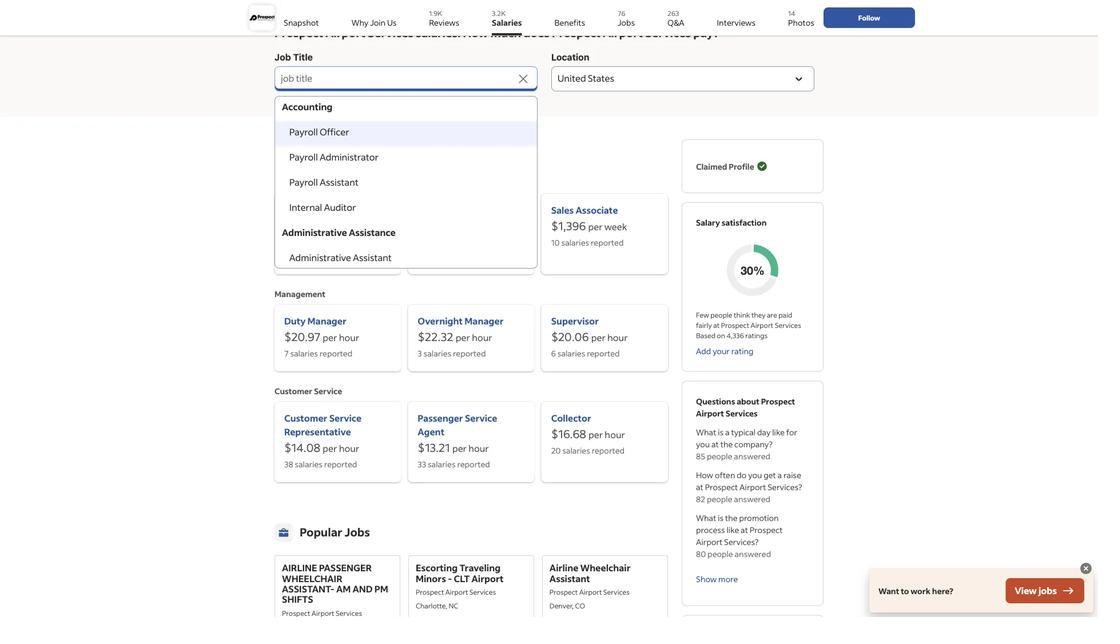 Task type: vqa. For each thing, say whether or not it's contained in the screenshot.
bottommost Ask
no



Task type: describe. For each thing, give the bounding box(es) containing it.
pm
[[375, 584, 388, 596]]

20
[[551, 446, 561, 456]]

reported inside sales associate $1,396 per week 10 salaries reported
[[591, 238, 624, 248]]

manager for $20.97
[[308, 316, 347, 327]]

per inside sales associate $1,396 per week 10 salaries reported
[[588, 221, 603, 233]]

sales associate $1,396 per week 10 salaries reported
[[551, 205, 627, 248]]

representative
[[284, 427, 351, 438]]

minors
[[416, 573, 446, 585]]

assistant inside airline wheelchair assistant $13.67 per hour 113 salaries reported
[[284, 218, 325, 230]]

hour inside customer service representative $14.08 per hour 38 salaries reported
[[339, 443, 359, 455]]

38
[[284, 460, 293, 470]]

jobs
[[1039, 586, 1057, 597]]

promotion
[[740, 513, 779, 524]]

snapshot link
[[284, 5, 319, 35]]

interviews
[[717, 17, 756, 27]]

services? inside what is the promotion process like at prospect airport services? 80 people answered
[[724, 537, 759, 548]]

traveling
[[460, 563, 501, 574]]

salaries inside the duty manager $20.97 per hour 7 salaries reported
[[290, 349, 318, 359]]

airport inside questions about prospect airport services
[[696, 409, 724, 419]]

per inside airline wheelchair assistant $13.67 per hour 113 salaries reported
[[321, 235, 335, 247]]

263
[[668, 9, 679, 17]]

reported inside customer service representative $14.08 per hour 38 salaries reported
[[324, 460, 357, 470]]

questions about prospect airport services
[[696, 397, 795, 419]]

4,336
[[727, 331, 744, 340]]

assistant-
[[282, 584, 335, 596]]

satisfaction
[[722, 218, 767, 228]]

here?
[[933, 586, 954, 597]]

states
[[588, 72, 615, 84]]

hour inside collector $16.68 per hour 20 salaries reported
[[605, 429, 625, 441]]

your
[[713, 346, 730, 357]]

paid
[[779, 311, 793, 320]]

why join us link
[[352, 5, 397, 35]]

airline for $13.67
[[284, 205, 313, 216]]

internal
[[289, 202, 322, 213]]

charlotte,
[[416, 602, 447, 611]]

passenger service agent $13.21 per hour 33 salaries reported
[[418, 413, 497, 470]]

prospect inside airline wheelchair assistant prospect airport services denver, co
[[550, 588, 578, 597]]

based
[[696, 331, 716, 340]]

prospect inside how often do you get a raise at prospect airport services? 82 people answered
[[705, 482, 738, 493]]

management
[[275, 289, 326, 300]]

escorting
[[416, 563, 458, 574]]

$1,396
[[551, 219, 586, 233]]

q&a
[[668, 17, 685, 27]]

prospect inside what is the promotion process like at prospect airport services? 80 people answered
[[750, 525, 783, 536]]

supervisor $20.06 per hour 6 salaries reported
[[551, 316, 628, 359]]

services inside few people think they are paid fairly at prospect airport services based on 4,336 ratings
[[775, 321, 802, 330]]

job title
[[281, 72, 312, 84]]

they
[[752, 311, 766, 320]]

is for a
[[718, 427, 724, 438]]

7
[[284, 349, 289, 359]]

administrative assistance
[[282, 227, 396, 239]]

accounting
[[282, 101, 333, 113]]

few people think they are paid fairly at prospect airport services based on 4,336 ratings
[[696, 311, 802, 340]]

hour inside supervisor $20.06 per hour 6 salaries reported
[[608, 332, 628, 344]]

services inside airline wheelchair assistant prospect airport services denver, co
[[604, 588, 630, 597]]

1.9k reviews
[[429, 9, 460, 27]]

customer service representative $14.08 per hour 38 salaries reported
[[284, 413, 362, 470]]

what is the promotion process like at prospect airport services? 80 people answered
[[696, 513, 783, 560]]

6
[[551, 349, 556, 359]]

prospect inside few people think they are paid fairly at prospect airport services based on 4,336 ratings
[[721, 321, 750, 330]]

want to work here?
[[879, 586, 954, 597]]

manager for $22.32
[[465, 316, 504, 327]]

sales
[[551, 205, 574, 216]]

like for at
[[727, 525, 739, 536]]

auditor
[[324, 202, 356, 213]]

airport inside few people think they are paid fairly at prospect airport services based on 4,336 ratings
[[751, 321, 774, 330]]

14 photos
[[788, 9, 815, 27]]

for
[[787, 427, 798, 438]]

clt
[[454, 573, 470, 585]]

salaries inside customer service representative $14.08 per hour 38 salaries reported
[[295, 460, 323, 470]]

reviews
[[429, 17, 460, 27]]

what for what is a typical day like for you at the company? 85 people answered
[[696, 427, 717, 438]]

reported inside supervisor $20.06 per hour 6 salaries reported
[[587, 349, 620, 359]]

administrative assistant
[[282, 252, 392, 264]]

at inside how often do you get a raise at prospect airport services? 82 people answered
[[696, 482, 704, 493]]

3.2k
[[492, 9, 506, 17]]

-
[[448, 573, 452, 585]]

roles
[[306, 178, 327, 189]]

80
[[696, 549, 706, 560]]

wheelchair for $13.67
[[315, 205, 365, 216]]

few
[[696, 311, 709, 320]]

escorting traveling minors - clt airport prospect airport services charlotte, nc
[[416, 563, 504, 611]]

salaries inside collector $16.68 per hour 20 salaries reported
[[563, 446, 590, 456]]

payroll assistant
[[282, 177, 359, 188]]

add your rating link
[[696, 346, 754, 357]]

why join us
[[352, 17, 397, 27]]

answered for airport
[[734, 494, 771, 505]]

airport inside how often do you get a raise at prospect airport services? 82 people answered
[[740, 482, 766, 493]]

united
[[558, 72, 586, 84]]

want
[[879, 586, 900, 597]]

$14.08
[[284, 441, 321, 455]]

benefits link
[[555, 5, 585, 35]]

more
[[719, 575, 738, 585]]

why
[[352, 17, 369, 27]]

a inside how often do you get a raise at prospect airport services? 82 people answered
[[778, 470, 782, 481]]

close image
[[1080, 562, 1093, 576]]

33
[[418, 460, 426, 470]]

is for the
[[718, 513, 724, 524]]

salaries for 3.2k
[[492, 17, 522, 27]]

payroll administrator
[[282, 151, 379, 163]]

14
[[788, 9, 796, 17]]

reported inside the duty manager $20.97 per hour 7 salaries reported
[[320, 349, 353, 359]]

answered inside what is the promotion process like at prospect airport services? 80 people answered
[[735, 549, 771, 560]]

payroll for administrator
[[289, 151, 318, 163]]

how inside how often do you get a raise at prospect airport services? 82 people answered
[[696, 470, 714, 481]]

location
[[552, 52, 590, 63]]

reported inside airline wheelchair assistant $13.67 per hour 113 salaries reported
[[326, 251, 359, 262]]

officer
[[320, 126, 349, 138]]

you inside what is a typical day like for you at the company? 85 people answered
[[696, 439, 710, 450]]

often
[[715, 470, 736, 481]]

job
[[275, 52, 291, 63]]

jobs for popular
[[345, 525, 370, 540]]

us
[[387, 17, 397, 27]]

service for $13.21
[[465, 413, 497, 425]]

$13.21
[[418, 441, 450, 455]]

join
[[370, 17, 386, 27]]

salary satisfaction
[[696, 218, 767, 228]]

overnight
[[418, 316, 463, 327]]

reported inside passenger service agent $13.21 per hour 33 salaries reported
[[457, 460, 490, 470]]

collector
[[551, 413, 591, 425]]

pay?
[[694, 25, 719, 40]]

am
[[336, 584, 351, 596]]

united states
[[558, 72, 615, 84]]

internal auditor
[[282, 202, 356, 213]]

$16.68
[[551, 427, 586, 442]]

does
[[524, 25, 550, 40]]

people inside what is the promotion process like at prospect airport services? 80 people answered
[[708, 549, 733, 560]]

view jobs link
[[1006, 579, 1085, 604]]

per inside passenger service agent $13.21 per hour 33 salaries reported
[[453, 443, 467, 455]]



Task type: locate. For each thing, give the bounding box(es) containing it.
answered inside what is a typical day like for you at the company? 85 people answered
[[734, 451, 771, 462]]

1 vertical spatial services?
[[724, 537, 759, 548]]

raise
[[784, 470, 802, 481]]

1 vertical spatial jobs
[[345, 525, 370, 540]]

1 vertical spatial the
[[726, 513, 738, 524]]

manager right overnight
[[465, 316, 504, 327]]

hour inside the duty manager $20.97 per hour 7 salaries reported
[[339, 332, 359, 344]]

per right $22.32
[[456, 332, 470, 344]]

hour up administrative assistant
[[337, 235, 357, 247]]

0 vertical spatial you
[[696, 439, 710, 450]]

popular jobs
[[300, 525, 370, 540]]

wheelchair inside airline wheelchair assistant $13.67 per hour 113 salaries reported
[[315, 205, 365, 216]]

assistant up auditor
[[320, 177, 359, 188]]

people inside how often do you get a raise at prospect airport services? 82 people answered
[[707, 494, 733, 505]]

popular down average
[[275, 178, 305, 189]]

at inside what is a typical day like for you at the company? 85 people answered
[[712, 439, 719, 450]]

rating
[[732, 346, 754, 357]]

reported right the 20
[[592, 446, 625, 456]]

popular
[[275, 178, 305, 189], [300, 525, 343, 540]]

2 payroll from the top
[[289, 151, 318, 163]]

prospect up 4,336
[[721, 321, 750, 330]]

76 jobs
[[618, 9, 635, 27]]

jobs up passenger
[[345, 525, 370, 540]]

0 horizontal spatial salaries
[[323, 154, 365, 169]]

per up administrative assistant
[[321, 235, 335, 247]]

assistant up $13.67
[[284, 218, 325, 230]]

0 horizontal spatial like
[[727, 525, 739, 536]]

per inside supervisor $20.06 per hour 6 salaries reported
[[591, 332, 606, 344]]

airport inside airline wheelchair assistant prospect airport services denver, co
[[579, 588, 602, 597]]

1 vertical spatial administrative
[[289, 252, 351, 264]]

1 horizontal spatial a
[[778, 470, 782, 481]]

prospect airport services salaries: how much does prospect airport services pay?
[[275, 25, 719, 40]]

0 vertical spatial salaries
[[492, 17, 522, 27]]

0 vertical spatial customer
[[275, 386, 312, 397]]

hour right $16.68
[[605, 429, 625, 441]]

profile
[[729, 161, 754, 172]]

per down representative
[[323, 443, 337, 455]]

per inside overnight manager $22.32 per hour 3 salaries reported
[[456, 332, 470, 344]]

service inside passenger service agent $13.21 per hour 33 salaries reported
[[465, 413, 497, 425]]

airline passenger wheelchair assistant- am and pm shifts link
[[275, 556, 401, 618]]

customer
[[275, 386, 312, 397], [284, 413, 328, 425]]

answered up "more"
[[735, 549, 771, 560]]

0 vertical spatial payroll
[[289, 126, 318, 138]]

prospect right about on the right
[[761, 397, 795, 407]]

salaries inside passenger service agent $13.21 per hour 33 salaries reported
[[428, 460, 456, 470]]

on
[[717, 331, 726, 340]]

you right do
[[748, 470, 762, 481]]

photos
[[788, 17, 815, 27]]

service inside customer service representative $14.08 per hour 38 salaries reported
[[329, 413, 362, 425]]

per right $20.06 on the bottom right of the page
[[591, 332, 606, 344]]

the inside what is the promotion process like at prospect airport services? 80 people answered
[[726, 513, 738, 524]]

1 vertical spatial like
[[727, 525, 739, 536]]

administrative for assistant
[[289, 252, 351, 264]]

how down 85
[[696, 470, 714, 481]]

view
[[1015, 586, 1037, 597]]

assistant down assistance
[[353, 252, 392, 264]]

you up 85
[[696, 439, 710, 450]]

1 vertical spatial airline
[[550, 563, 579, 574]]

per right "$20.97" in the left bottom of the page
[[323, 332, 337, 344]]

services? inside how often do you get a raise at prospect airport services? 82 people answered
[[768, 482, 802, 493]]

payroll down accounting
[[289, 126, 318, 138]]

people
[[711, 311, 733, 320], [707, 451, 733, 462], [707, 494, 733, 505], [708, 549, 733, 560]]

reported down representative
[[324, 460, 357, 470]]

airline up denver, at the right bottom of the page
[[550, 563, 579, 574]]

0 horizontal spatial airline
[[284, 205, 313, 216]]

85
[[696, 451, 706, 462]]

payroll for assistant
[[289, 177, 318, 188]]

customer for customer service representative $14.08 per hour 38 salaries reported
[[284, 413, 328, 425]]

1 vertical spatial how
[[696, 470, 714, 481]]

salaries down "$20.97" in the left bottom of the page
[[290, 349, 318, 359]]

airline for prospect
[[550, 563, 579, 574]]

1 vertical spatial customer
[[284, 413, 328, 425]]

services? down 'promotion'
[[724, 537, 759, 548]]

about
[[737, 397, 760, 407]]

1 vertical spatial a
[[778, 470, 782, 481]]

0 vertical spatial jobs
[[618, 17, 635, 27]]

claimed profile
[[696, 161, 754, 172]]

1 vertical spatial wheelchair
[[580, 563, 631, 574]]

2 vertical spatial answered
[[735, 549, 771, 560]]

1 horizontal spatial salaries
[[492, 17, 522, 27]]

payroll
[[289, 126, 318, 138], [289, 151, 318, 163], [289, 177, 318, 188]]

is inside what is the promotion process like at prospect airport services? 80 people answered
[[718, 513, 724, 524]]

3.2k salaries
[[492, 9, 522, 27]]

prospect up denver, at the right bottom of the page
[[550, 588, 578, 597]]

typical
[[731, 427, 756, 438]]

manager inside the duty manager $20.97 per hour 7 salaries reported
[[308, 316, 347, 327]]

what inside what is a typical day like for you at the company? 85 people answered
[[696, 427, 717, 438]]

$20.06
[[551, 330, 589, 344]]

1 vertical spatial is
[[718, 513, 724, 524]]

jobs left 263
[[618, 17, 635, 27]]

administrative down internal auditor
[[282, 227, 347, 239]]

1 vertical spatial answered
[[734, 494, 771, 505]]

payroll officer
[[282, 126, 349, 138]]

like left for
[[773, 427, 785, 438]]

show more button
[[696, 567, 738, 592]]

like inside what is the promotion process like at prospect airport services? 80 people answered
[[727, 525, 739, 536]]

overnight manager $22.32 per hour 3 salaries reported
[[418, 316, 504, 359]]

salaries inside sales associate $1,396 per week 10 salaries reported
[[562, 238, 589, 248]]

answered down company?
[[734, 451, 771, 462]]

manager up "$20.97" in the left bottom of the page
[[308, 316, 347, 327]]

people right 85
[[707, 451, 733, 462]]

1 horizontal spatial wheelchair
[[580, 563, 631, 574]]

prospect up location
[[552, 25, 601, 40]]

salaries inside supervisor $20.06 per hour 6 salaries reported
[[558, 349, 586, 359]]

like for for
[[773, 427, 785, 438]]

2 what from the top
[[696, 513, 717, 524]]

prospect right administrator
[[381, 154, 430, 169]]

denver,
[[550, 602, 574, 611]]

prospect down 'promotion'
[[750, 525, 783, 536]]

service for $14.08
[[329, 413, 362, 425]]

associate
[[576, 205, 618, 216]]

show
[[696, 575, 717, 585]]

you
[[696, 439, 710, 450], [748, 470, 762, 481]]

customer down 7
[[275, 386, 312, 397]]

salaries down $22.32
[[424, 349, 452, 359]]

payroll up the popular roles
[[289, 151, 318, 163]]

1 horizontal spatial services?
[[768, 482, 802, 493]]

what up process on the right of the page
[[696, 513, 717, 524]]

jobs for 76
[[618, 17, 635, 27]]

assistance
[[349, 227, 396, 239]]

1 horizontal spatial like
[[773, 427, 785, 438]]

airport inside what is the promotion process like at prospect airport services? 80 people answered
[[696, 537, 723, 548]]

reported down $20.06 on the bottom right of the page
[[587, 349, 620, 359]]

salaries inside overnight manager $22.32 per hour 3 salaries reported
[[424, 349, 452, 359]]

answered for the
[[734, 451, 771, 462]]

job title
[[275, 52, 313, 63]]

customer inside customer service representative $14.08 per hour 38 salaries reported
[[284, 413, 328, 425]]

is left typical
[[718, 427, 724, 438]]

salaries down $16.68
[[563, 446, 590, 456]]

reported
[[591, 238, 624, 248], [326, 251, 359, 262], [320, 349, 353, 359], [453, 349, 486, 359], [587, 349, 620, 359], [592, 446, 625, 456], [324, 460, 357, 470], [457, 460, 490, 470]]

popular up airline on the bottom left of the page
[[300, 525, 343, 540]]

prospect inside questions about prospect airport services
[[761, 397, 795, 407]]

reported down "$20.97" in the left bottom of the page
[[320, 349, 353, 359]]

questions
[[696, 397, 735, 407]]

jobs
[[618, 17, 635, 27], [345, 525, 370, 540]]

per inside customer service representative $14.08 per hour 38 salaries reported
[[323, 443, 337, 455]]

10
[[551, 238, 560, 248]]

per right $16.68
[[589, 429, 603, 441]]

wheelchair up administrative assistance
[[315, 205, 365, 216]]

assistant inside airline wheelchair assistant prospect airport services denver, co
[[550, 573, 590, 585]]

1.9k
[[429, 9, 442, 17]]

0 horizontal spatial wheelchair
[[315, 205, 365, 216]]

1 vertical spatial popular
[[300, 525, 343, 540]]

1 manager from the left
[[308, 316, 347, 327]]

reported right 33
[[457, 460, 490, 470]]

follow button
[[824, 7, 915, 28]]

1 vertical spatial what
[[696, 513, 717, 524]]

airline inside airline wheelchair assistant $13.67 per hour 113 salaries reported
[[284, 205, 313, 216]]

0 vertical spatial is
[[718, 427, 724, 438]]

wheelchair inside airline wheelchair assistant prospect airport services denver, co
[[580, 563, 631, 574]]

you inside how often do you get a raise at prospect airport services? 82 people answered
[[748, 470, 762, 481]]

services? down raise
[[768, 482, 802, 493]]

assistant up denver, at the right bottom of the page
[[550, 573, 590, 585]]

2 vertical spatial payroll
[[289, 177, 318, 188]]

administrative for assistance
[[282, 227, 347, 239]]

0 vertical spatial the
[[721, 439, 733, 450]]

113
[[284, 251, 295, 262]]

manager
[[308, 316, 347, 327], [465, 316, 504, 327]]

follow
[[859, 13, 881, 22]]

82
[[696, 494, 706, 505]]

claimed profile button
[[696, 154, 768, 179]]

a left typical
[[726, 427, 730, 438]]

people inside few people think they are paid fairly at prospect airport services based on 4,336 ratings
[[711, 311, 733, 320]]

1 horizontal spatial airline
[[550, 563, 579, 574]]

hour right $22.32
[[472, 332, 492, 344]]

day
[[757, 427, 771, 438]]

salaries up payroll assistant
[[323, 154, 365, 169]]

0 vertical spatial answered
[[734, 451, 771, 462]]

airline down the popular roles
[[284, 205, 313, 216]]

1 is from the top
[[718, 427, 724, 438]]

services inside questions about prospect airport services
[[726, 409, 758, 419]]

0 vertical spatial wheelchair
[[315, 205, 365, 216]]

benefits
[[555, 17, 585, 27]]

payroll down average
[[289, 177, 318, 188]]

hour down representative
[[339, 443, 359, 455]]

a inside what is a typical day like for you at the company? 85 people answered
[[726, 427, 730, 438]]

per inside the duty manager $20.97 per hour 7 salaries reported
[[323, 332, 337, 344]]

hour right "$20.97" in the left bottom of the page
[[339, 332, 359, 344]]

reported down week
[[591, 238, 624, 248]]

salaries inside airline wheelchair assistant $13.67 per hour 113 salaries reported
[[297, 251, 325, 262]]

0 vertical spatial like
[[773, 427, 785, 438]]

0 horizontal spatial how
[[463, 25, 488, 40]]

0 vertical spatial services?
[[768, 482, 802, 493]]

hour inside passenger service agent $13.21 per hour 33 salaries reported
[[469, 443, 489, 455]]

$13.67
[[284, 232, 318, 247]]

supervisor
[[551, 316, 599, 327]]

salaries for average
[[323, 154, 365, 169]]

hour
[[337, 235, 357, 247], [339, 332, 359, 344], [472, 332, 492, 344], [608, 332, 628, 344], [605, 429, 625, 441], [339, 443, 359, 455], [469, 443, 489, 455]]

company?
[[735, 439, 773, 450]]

a
[[726, 427, 730, 438], [778, 470, 782, 481]]

the inside what is a typical day like for you at the company? 85 people answered
[[721, 439, 733, 450]]

a right get
[[778, 470, 782, 481]]

the down typical
[[721, 439, 733, 450]]

salaries left does
[[492, 17, 522, 27]]

people inside what is a typical day like for you at the company? 85 people answered
[[707, 451, 733, 462]]

prospect inside escorting traveling minors - clt airport prospect airport services charlotte, nc
[[416, 588, 444, 597]]

airport
[[326, 25, 366, 40], [603, 25, 643, 40], [432, 154, 472, 169], [751, 321, 774, 330], [696, 409, 724, 419], [740, 482, 766, 493], [696, 537, 723, 548], [472, 573, 504, 585], [446, 588, 468, 597], [579, 588, 602, 597]]

what inside what is the promotion process like at prospect airport services? 80 people answered
[[696, 513, 717, 524]]

prospect
[[275, 25, 323, 40], [552, 25, 601, 40], [381, 154, 430, 169], [721, 321, 750, 330], [761, 397, 795, 407], [705, 482, 738, 493], [750, 525, 783, 536], [416, 588, 444, 597], [550, 588, 578, 597]]

prospect down often
[[705, 482, 738, 493]]

reported down administrative assistance
[[326, 251, 359, 262]]

0 horizontal spatial jobs
[[345, 525, 370, 540]]

the left 'promotion'
[[726, 513, 738, 524]]

1 what from the top
[[696, 427, 717, 438]]

1 horizontal spatial manager
[[465, 316, 504, 327]]

how
[[463, 25, 488, 40], [696, 470, 714, 481]]

per right $13.21
[[453, 443, 467, 455]]

prospect up charlotte,
[[416, 588, 444, 597]]

duty manager $20.97 per hour 7 salaries reported
[[284, 316, 359, 359]]

people right 82
[[707, 494, 733, 505]]

week
[[605, 221, 627, 233]]

answered inside how often do you get a raise at prospect airport services? 82 people answered
[[734, 494, 771, 505]]

and
[[353, 584, 373, 596]]

reported inside overnight manager $22.32 per hour 3 salaries reported
[[453, 349, 486, 359]]

what up 85
[[696, 427, 717, 438]]

to
[[901, 586, 909, 597]]

hour inside airline wheelchair assistant $13.67 per hour 113 salaries reported
[[337, 235, 357, 247]]

0 horizontal spatial a
[[726, 427, 730, 438]]

1 horizontal spatial how
[[696, 470, 714, 481]]

263 q&a
[[668, 9, 685, 27]]

popular for popular jobs
[[300, 525, 343, 540]]

like right process on the right of the page
[[727, 525, 739, 536]]

hour right $13.21
[[469, 443, 489, 455]]

salaries down $13.21
[[428, 460, 456, 470]]

salaries down $13.67
[[297, 251, 325, 262]]

reported down $22.32
[[453, 349, 486, 359]]

0 vertical spatial airline
[[284, 205, 313, 216]]

1 vertical spatial payroll
[[289, 151, 318, 163]]

shifts
[[282, 594, 313, 606]]

0 vertical spatial how
[[463, 25, 488, 40]]

2 is from the top
[[718, 513, 724, 524]]

0 horizontal spatial you
[[696, 439, 710, 450]]

services inside escorting traveling minors - clt airport prospect airport services charlotte, nc
[[470, 588, 496, 597]]

at inside few people think they are paid fairly at prospect airport services based on 4,336 ratings
[[714, 321, 720, 330]]

do
[[737, 470, 747, 481]]

salaries down $14.08
[[295, 460, 323, 470]]

is up process on the right of the page
[[718, 513, 724, 524]]

get
[[764, 470, 776, 481]]

job
[[281, 72, 294, 84]]

administrator
[[320, 151, 379, 163]]

1 horizontal spatial you
[[748, 470, 762, 481]]

manager inside overnight manager $22.32 per hour 3 salaries reported
[[465, 316, 504, 327]]

wheelchair up co
[[580, 563, 631, 574]]

0 horizontal spatial manager
[[308, 316, 347, 327]]

0 vertical spatial administrative
[[282, 227, 347, 239]]

payroll for officer
[[289, 126, 318, 138]]

at inside what is the promotion process like at prospect airport services? 80 people answered
[[741, 525, 748, 536]]

0 horizontal spatial services?
[[724, 537, 759, 548]]

0 vertical spatial popular
[[275, 178, 305, 189]]

1 vertical spatial salaries
[[323, 154, 365, 169]]

is inside what is a typical day like for you at the company? 85 people answered
[[718, 427, 724, 438]]

how left much
[[463, 25, 488, 40]]

duty
[[284, 316, 306, 327]]

salaries down $20.06 on the bottom right of the page
[[558, 349, 586, 359]]

snapshot
[[284, 17, 319, 27]]

like inside what is a typical day like for you at the company? 85 people answered
[[773, 427, 785, 438]]

salaries down $1,396
[[562, 238, 589, 248]]

1 payroll from the top
[[289, 126, 318, 138]]

clear image
[[517, 72, 530, 86]]

people right few at the bottom right
[[711, 311, 733, 320]]

3 payroll from the top
[[289, 177, 318, 188]]

administrative down $13.67
[[289, 252, 351, 264]]

answered up 'promotion'
[[734, 494, 771, 505]]

per inside collector $16.68 per hour 20 salaries reported
[[589, 429, 603, 441]]

0 vertical spatial what
[[696, 427, 717, 438]]

0 vertical spatial a
[[726, 427, 730, 438]]

what for what is the promotion process like at prospect airport services? 80 people answered
[[696, 513, 717, 524]]

customer up representative
[[284, 413, 328, 425]]

administrative
[[282, 227, 347, 239], [289, 252, 351, 264]]

ratings
[[746, 331, 768, 340]]

service
[[314, 386, 342, 397], [329, 413, 362, 425], [465, 413, 497, 425]]

per down associate
[[588, 221, 603, 233]]

reported inside collector $16.68 per hour 20 salaries reported
[[592, 446, 625, 456]]

hour right $20.06 on the bottom right of the page
[[608, 332, 628, 344]]

claimed
[[696, 161, 728, 172]]

what is a typical day like for you at the company? 85 people answered
[[696, 427, 798, 462]]

the
[[721, 439, 733, 450], [726, 513, 738, 524]]

airline inside airline wheelchair assistant prospect airport services denver, co
[[550, 563, 579, 574]]

1 horizontal spatial jobs
[[618, 17, 635, 27]]

people right 80
[[708, 549, 733, 560]]

hour inside overnight manager $22.32 per hour 3 salaries reported
[[472, 332, 492, 344]]

customer for customer service
[[275, 386, 312, 397]]

agent
[[418, 427, 445, 438]]

process
[[696, 525, 725, 536]]

services
[[368, 25, 414, 40], [645, 25, 691, 40], [474, 154, 520, 169], [775, 321, 802, 330], [726, 409, 758, 419], [470, 588, 496, 597], [604, 588, 630, 597]]

prospect up title
[[275, 25, 323, 40]]

2 manager from the left
[[465, 316, 504, 327]]

1 vertical spatial you
[[748, 470, 762, 481]]

wheelchair for prospect
[[580, 563, 631, 574]]

popular for popular roles
[[275, 178, 305, 189]]



